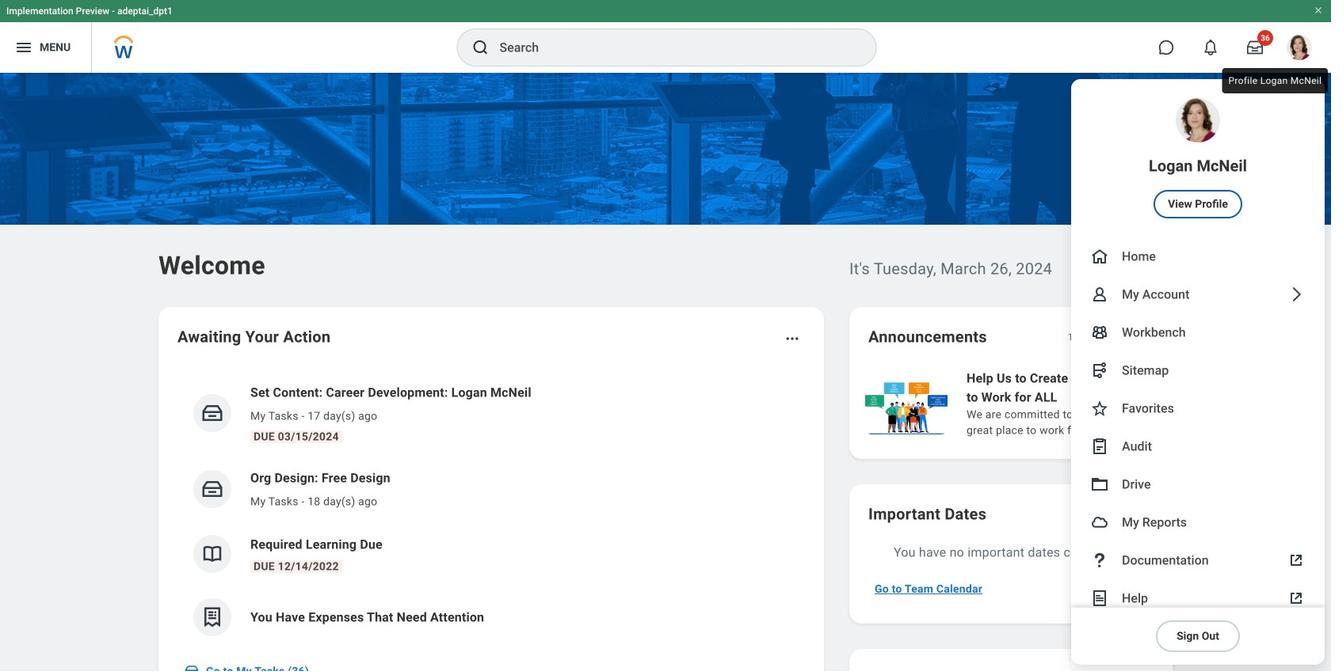 Task type: describe. For each thing, give the bounding box(es) containing it.
avatar image
[[1090, 513, 1109, 532]]

2 menu item from the top
[[1071, 238, 1325, 276]]

7 menu item from the top
[[1071, 428, 1325, 466]]

chevron left small image
[[1105, 330, 1120, 345]]

chevron right image
[[1287, 285, 1306, 304]]

0 horizontal spatial list
[[177, 371, 805, 650]]

close environment banner image
[[1314, 6, 1323, 15]]

10 menu item from the top
[[1071, 542, 1325, 580]]

8 menu item from the top
[[1071, 466, 1325, 504]]

1 horizontal spatial list
[[862, 368, 1331, 441]]

book open image
[[200, 543, 224, 567]]

endpoints image
[[1090, 361, 1109, 380]]

notifications large image
[[1203, 40, 1219, 55]]

paste image
[[1090, 437, 1109, 456]]

2 inbox image from the top
[[200, 478, 224, 502]]



Task type: vqa. For each thing, say whether or not it's contained in the screenshot.
Count within Job Requisitions By Location element
no



Task type: locate. For each thing, give the bounding box(es) containing it.
user image
[[1090, 285, 1109, 304]]

1 inbox image from the top
[[200, 402, 224, 425]]

chevron right small image
[[1133, 330, 1149, 345]]

search image
[[471, 38, 490, 57]]

tooltip
[[1219, 65, 1331, 97]]

contact card matrix manager image
[[1090, 323, 1109, 342]]

star image
[[1090, 399, 1109, 418]]

5 menu item from the top
[[1071, 352, 1325, 390]]

menu
[[1071, 79, 1325, 666]]

list
[[862, 368, 1331, 441], [177, 371, 805, 650]]

1 menu item from the top
[[1071, 79, 1325, 238]]

dashboard expenses image
[[200, 606, 224, 630]]

menu item
[[1071, 79, 1325, 238], [1071, 238, 1325, 276], [1071, 276, 1325, 314], [1071, 314, 1325, 352], [1071, 352, 1325, 390], [1071, 390, 1325, 428], [1071, 428, 1325, 466], [1071, 466, 1325, 504], [1071, 504, 1325, 542], [1071, 542, 1325, 580], [1071, 580, 1325, 618]]

related actions image
[[784, 331, 800, 347]]

ext link image
[[1287, 551, 1306, 570]]

folder open image
[[1090, 475, 1109, 494]]

logan mcneil image
[[1287, 35, 1312, 60]]

11 menu item from the top
[[1071, 580, 1325, 618]]

1 vertical spatial inbox image
[[200, 478, 224, 502]]

document image
[[1090, 590, 1109, 609]]

banner
[[0, 0, 1331, 666]]

home image
[[1090, 247, 1109, 266]]

6 menu item from the top
[[1071, 390, 1325, 428]]

0 vertical spatial inbox image
[[200, 402, 224, 425]]

inbox large image
[[1247, 40, 1263, 55]]

4 menu item from the top
[[1071, 314, 1325, 352]]

justify image
[[14, 38, 33, 57]]

status
[[1068, 331, 1093, 344]]

Search Workday  search field
[[500, 30, 843, 65]]

inbox image
[[184, 664, 200, 672]]

question image
[[1090, 551, 1109, 570]]

3 menu item from the top
[[1071, 276, 1325, 314]]

ext link image
[[1287, 590, 1306, 609]]

main content
[[0, 73, 1331, 672]]

inbox image
[[200, 402, 224, 425], [200, 478, 224, 502]]

9 menu item from the top
[[1071, 504, 1325, 542]]



